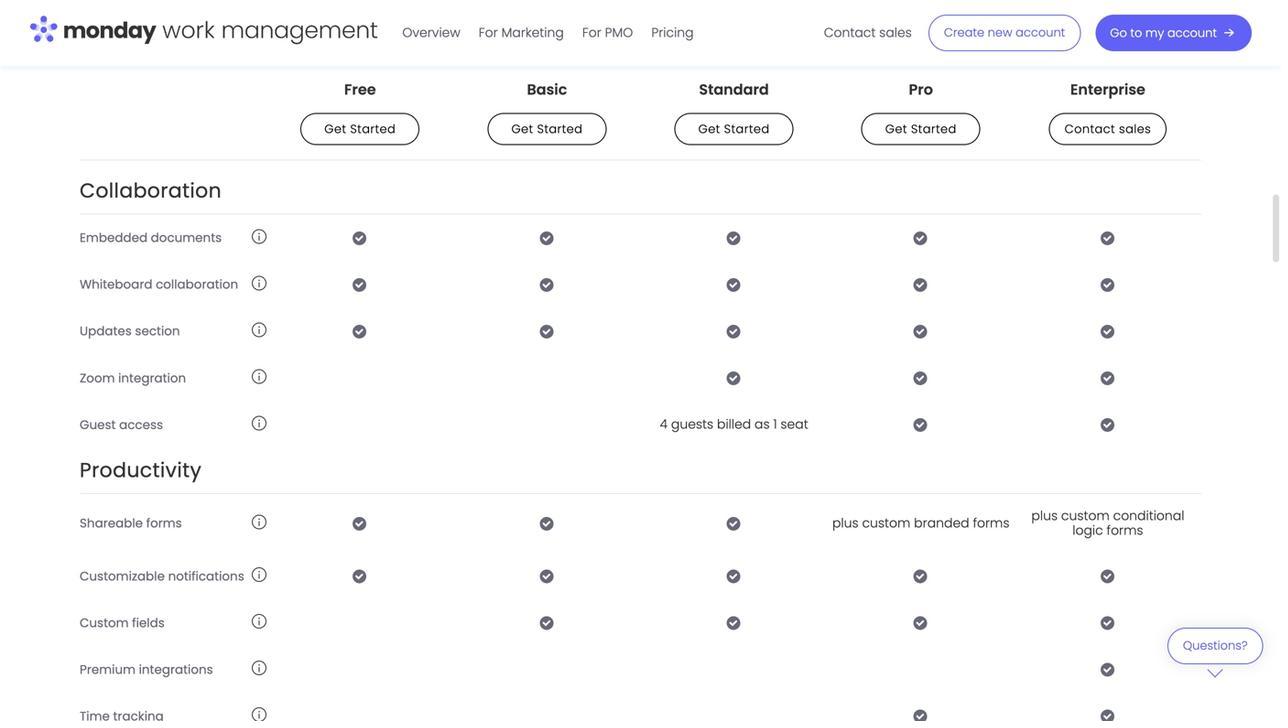 Task type: locate. For each thing, give the bounding box(es) containing it.
for left pmo on the top of page
[[582, 24, 602, 42]]

get started button down free
[[301, 113, 420, 145]]

250 down pricing
[[674, 43, 697, 60]]

custom for conditional
[[1062, 507, 1110, 525]]

25,000 actions/month up pro
[[852, 43, 991, 60]]

get started button down "basic"
[[488, 113, 607, 145]]

documents
[[151, 230, 222, 247]]

started for pro
[[911, 121, 957, 137]]

0 vertical spatial 25,000 actions/month
[[852, 43, 991, 60]]

1 get started button from the left
[[301, 113, 420, 145]]

custom left branded
[[862, 515, 911, 533]]

get started for pro
[[886, 121, 957, 137]]

0 vertical spatial sales
[[879, 24, 912, 42]]

4 info copy image from the top
[[252, 515, 267, 530]]

1 vertical spatial sales
[[1119, 121, 1151, 137]]

for for for marketing
[[479, 24, 498, 42]]

plus
[[1032, 507, 1058, 525], [833, 515, 859, 533]]

3 get started button from the left
[[675, 113, 794, 145]]

started down pro
[[911, 121, 957, 137]]

0 vertical spatial contact sales button
[[815, 18, 921, 48]]

25,000 actions/month down create
[[852, 89, 991, 107]]

questions?
[[1183, 638, 1248, 654]]

4
[[660, 416, 668, 434]]

2 info copy image from the top
[[252, 370, 267, 384]]

standard
[[699, 79, 769, 100]]

logic
[[1073, 522, 1103, 540]]

custom inside "plus custom conditional logic forms"
[[1062, 507, 1110, 525]]

go
[[1110, 25, 1127, 41]]

sales down enterprise
[[1119, 121, 1151, 137]]

6 info copy image from the top
[[252, 615, 267, 629]]

get started button
[[301, 113, 420, 145], [488, 113, 607, 145], [675, 113, 794, 145], [862, 113, 981, 145]]

4 get from the left
[[886, 121, 908, 137]]

pricing check image
[[540, 138, 555, 153], [540, 231, 555, 245], [914, 231, 929, 245], [353, 278, 368, 292], [540, 278, 555, 292], [727, 278, 742, 292], [1101, 278, 1116, 292], [1101, 324, 1116, 339], [727, 371, 742, 386], [914, 371, 929, 386], [1101, 371, 1116, 386], [914, 418, 929, 432], [353, 569, 368, 584], [540, 569, 555, 584], [727, 569, 742, 584], [914, 569, 929, 584], [1101, 569, 1116, 584], [727, 616, 742, 631], [1101, 616, 1116, 631]]

1 vertical spatial 25,000
[[852, 89, 893, 107]]

plus inside "plus custom conditional logic forms"
[[1032, 507, 1058, 525]]

seat
[[781, 416, 809, 434]]

create new account
[[944, 24, 1066, 41]]

250,000 down create new account button
[[1035, 89, 1084, 107]]

shareable
[[80, 515, 143, 532]]

collaboration
[[80, 177, 222, 205]]

1 250,000 from the top
[[1035, 43, 1084, 60]]

custom left the conditional
[[1062, 507, 1110, 525]]

custom
[[80, 615, 129, 632]]

contact sales down enterprise
[[1065, 121, 1151, 137]]

for for for pmo
[[582, 24, 602, 42]]

get started down "basic"
[[512, 121, 583, 137]]

250 left the standard
[[674, 89, 697, 107]]

plus for plus custom conditional logic forms
[[1032, 507, 1058, 525]]

info copy image right the documents
[[252, 229, 267, 244]]

3 info copy image from the top
[[252, 416, 267, 431]]

1 info copy image from the top
[[252, 323, 267, 338]]

0 vertical spatial 25,000
[[852, 43, 893, 60]]

0 vertical spatial 250 actions/month
[[674, 43, 795, 60]]

1 for from the left
[[479, 24, 498, 42]]

account inside create new account button
[[1016, 24, 1066, 41]]

1 vertical spatial contact
[[1065, 121, 1116, 137]]

for left marketing
[[479, 24, 498, 42]]

1 info copy image from the top
[[252, 229, 267, 244]]

monday.com work management image
[[29, 12, 379, 50]]

7 info copy image from the top
[[252, 708, 267, 722]]

started down the standard
[[724, 121, 770, 137]]

premium
[[80, 662, 136, 679]]

0 horizontal spatial account
[[1016, 24, 1066, 41]]

0 horizontal spatial contact
[[824, 24, 876, 42]]

2 vertical spatial info copy image
[[252, 661, 267, 676]]

guests
[[671, 416, 714, 434]]

0 vertical spatial contact sales
[[824, 24, 912, 42]]

marketing
[[502, 24, 564, 42]]

1 vertical spatial 250,000
[[1035, 89, 1084, 107]]

pro
[[909, 79, 933, 100]]

contact sales button up pro
[[815, 18, 921, 48]]

contact sales up pro
[[824, 24, 912, 42]]

2 started from the left
[[537, 121, 583, 137]]

get started down pro
[[886, 121, 957, 137]]

25,000
[[852, 43, 893, 60], [852, 89, 893, 107]]

2 250,000 from the top
[[1035, 89, 1084, 107]]

get for free
[[325, 121, 347, 137]]

account right the 'my'
[[1168, 25, 1217, 41]]

forms up customizable notifications
[[146, 515, 182, 532]]

250
[[674, 43, 697, 60], [674, 89, 697, 107]]

1 horizontal spatial account
[[1168, 25, 1217, 41]]

1 horizontal spatial contact sales
[[1065, 121, 1151, 137]]

1 get started from the left
[[325, 121, 396, 137]]

started down "basic"
[[537, 121, 583, 137]]

get started button down the standard
[[675, 113, 794, 145]]

actions/month
[[700, 43, 795, 60], [896, 43, 991, 60], [1087, 43, 1182, 60], [700, 89, 795, 107], [896, 89, 991, 107], [1087, 89, 1182, 107]]

0 horizontal spatial contact sales button
[[815, 18, 921, 48]]

updates section
[[80, 323, 180, 340]]

enterprise
[[1071, 79, 1146, 100]]

get
[[325, 121, 347, 137], [512, 121, 534, 137], [699, 121, 721, 137], [886, 121, 908, 137]]

1 get from the left
[[325, 121, 347, 137]]

4 started from the left
[[911, 121, 957, 137]]

2 for from the left
[[582, 24, 602, 42]]

info copy image
[[252, 229, 267, 244], [252, 276, 267, 291], [252, 661, 267, 676]]

25,000 actions/month
[[852, 43, 991, 60], [852, 89, 991, 107]]

info copy image right integrations
[[252, 661, 267, 676]]

contact sales button down enterprise
[[1049, 113, 1167, 145]]

0 horizontal spatial plus
[[833, 515, 859, 533]]

info copy image right collaboration
[[252, 276, 267, 291]]

4 get started from the left
[[886, 121, 957, 137]]

started
[[350, 121, 396, 137], [537, 121, 583, 137], [724, 121, 770, 137], [911, 121, 957, 137]]

sales
[[879, 24, 912, 42], [1119, 121, 1151, 137]]

1 horizontal spatial custom
[[1062, 507, 1110, 525]]

5 info copy image from the top
[[252, 568, 267, 583]]

plus custom branded forms
[[833, 515, 1010, 533]]

2 get from the left
[[512, 121, 534, 137]]

shareable forms
[[80, 515, 182, 532]]

250,000 actions/month
[[1035, 43, 1182, 60], [1035, 89, 1182, 107]]

info copy image for access
[[252, 416, 267, 431]]

3 started from the left
[[724, 121, 770, 137]]

get started for free
[[325, 121, 396, 137]]

0 horizontal spatial sales
[[879, 24, 912, 42]]

get started button for basic
[[488, 113, 607, 145]]

contact inside main element
[[824, 24, 876, 42]]

2 get started button from the left
[[488, 113, 607, 145]]

get started down free
[[325, 121, 396, 137]]

2 horizontal spatial forms
[[1107, 522, 1144, 540]]

2 info copy image from the top
[[252, 276, 267, 291]]

get started button down pro
[[862, 113, 981, 145]]

info copy image
[[252, 323, 267, 338], [252, 370, 267, 384], [252, 416, 267, 431], [252, 515, 267, 530], [252, 568, 267, 583], [252, 615, 267, 629], [252, 708, 267, 722]]

pricing
[[652, 24, 694, 42]]

forms
[[973, 515, 1010, 533], [146, 515, 182, 532], [1107, 522, 1144, 540]]

info copy image for section
[[252, 323, 267, 338]]

get started
[[325, 121, 396, 137], [512, 121, 583, 137], [699, 121, 770, 137], [886, 121, 957, 137]]

1 horizontal spatial contact sales button
[[1049, 113, 1167, 145]]

1 250 from the top
[[674, 43, 697, 60]]

0 horizontal spatial custom
[[862, 515, 911, 533]]

premium integrations
[[80, 662, 213, 679]]

get started for standard
[[699, 121, 770, 137]]

4 get started button from the left
[[862, 113, 981, 145]]

plus custom conditional logic forms
[[1032, 507, 1185, 540]]

250,000
[[1035, 43, 1084, 60], [1035, 89, 1084, 107]]

forms inside "plus custom conditional logic forms"
[[1107, 522, 1144, 540]]

access
[[119, 417, 163, 434]]

250 actions/month
[[674, 43, 795, 60], [674, 89, 795, 107]]

1 horizontal spatial sales
[[1119, 121, 1151, 137]]

0 vertical spatial info copy image
[[252, 229, 267, 244]]

3 get from the left
[[699, 121, 721, 137]]

1 vertical spatial 250
[[674, 89, 697, 107]]

0 vertical spatial 250
[[674, 43, 697, 60]]

1 vertical spatial info copy image
[[252, 276, 267, 291]]

account
[[1016, 24, 1066, 41], [1168, 25, 1217, 41]]

1 started from the left
[[350, 121, 396, 137]]

info copy image for collaboration
[[252, 276, 267, 291]]

info copy image for documents
[[252, 229, 267, 244]]

forms right branded
[[973, 515, 1010, 533]]

custom
[[1062, 507, 1110, 525], [862, 515, 911, 533]]

get started down the standard
[[699, 121, 770, 137]]

sales up pro
[[879, 24, 912, 42]]

1 vertical spatial 250,000 actions/month
[[1035, 89, 1182, 107]]

2 250 from the top
[[674, 89, 697, 107]]

for
[[479, 24, 498, 42], [582, 24, 602, 42]]

3 get started from the left
[[699, 121, 770, 137]]

250 actions/month up the standard
[[674, 43, 795, 60]]

250 actions/month down pricing link
[[674, 89, 795, 107]]

0 vertical spatial 250,000
[[1035, 43, 1084, 60]]

1 horizontal spatial for
[[582, 24, 602, 42]]

1 horizontal spatial plus
[[1032, 507, 1058, 525]]

1 vertical spatial 250 actions/month
[[674, 89, 795, 107]]

customizable notifications
[[80, 568, 244, 585]]

started for free
[[350, 121, 396, 137]]

info copy image for notifications
[[252, 568, 267, 583]]

0 horizontal spatial for
[[479, 24, 498, 42]]

1 vertical spatial 25,000 actions/month
[[852, 89, 991, 107]]

pricing check image
[[727, 138, 742, 153], [914, 138, 929, 153], [1101, 138, 1116, 153], [353, 231, 368, 245], [727, 231, 742, 245], [1101, 231, 1116, 245], [914, 278, 929, 292], [353, 324, 368, 339], [540, 324, 555, 339], [727, 324, 742, 339], [914, 324, 929, 339], [1101, 418, 1116, 432], [353, 517, 368, 531], [540, 517, 555, 531], [727, 517, 742, 531], [540, 616, 555, 631], [914, 616, 929, 631], [1101, 663, 1116, 677], [914, 710, 929, 722], [1101, 710, 1116, 722]]

2 get started from the left
[[512, 121, 583, 137]]

0 vertical spatial contact
[[824, 24, 876, 42]]

contact
[[824, 24, 876, 42], [1065, 121, 1116, 137]]

1 vertical spatial contact sales button
[[1049, 113, 1167, 145]]

forms right logic
[[1107, 522, 1144, 540]]

contact sales
[[824, 24, 912, 42], [1065, 121, 1151, 137]]

custom fields
[[80, 615, 165, 632]]

0 vertical spatial 250,000 actions/month
[[1035, 43, 1182, 60]]

1 vertical spatial contact sales
[[1065, 121, 1151, 137]]

0 horizontal spatial forms
[[146, 515, 182, 532]]

integration
[[118, 370, 186, 387]]

info copy image for forms
[[252, 515, 267, 530]]

1 250 actions/month from the top
[[674, 43, 795, 60]]

1 horizontal spatial forms
[[973, 515, 1010, 533]]

started for standard
[[724, 121, 770, 137]]

account right new
[[1016, 24, 1066, 41]]

contact sales inside main element
[[824, 24, 912, 42]]

whiteboard
[[80, 276, 152, 293]]

3 info copy image from the top
[[252, 661, 267, 676]]

account inside the go to my account button
[[1168, 25, 1217, 41]]

250,000 down create new account
[[1035, 43, 1084, 60]]

0 horizontal spatial contact sales
[[824, 24, 912, 42]]

contact sales button
[[815, 18, 921, 48], [1049, 113, 1167, 145]]

started down free
[[350, 121, 396, 137]]



Task type: describe. For each thing, give the bounding box(es) containing it.
main element
[[393, 0, 1252, 66]]

whiteboard collaboration
[[80, 276, 238, 293]]

go to my account button
[[1096, 15, 1252, 51]]

get started button for free
[[301, 113, 420, 145]]

for marketing link
[[470, 18, 573, 48]]

custom for branded
[[862, 515, 911, 533]]

2 25,000 actions/month from the top
[[852, 89, 991, 107]]

2 25,000 from the top
[[852, 89, 893, 107]]

zoom
[[80, 370, 115, 387]]

embedded
[[80, 230, 148, 247]]

for pmo link
[[573, 18, 642, 48]]

get for standard
[[699, 121, 721, 137]]

info copy image for fields
[[252, 615, 267, 629]]

1
[[774, 416, 777, 434]]

fields
[[132, 615, 165, 632]]

collaboration
[[156, 276, 238, 293]]

guest
[[80, 417, 116, 434]]

1 25,000 from the top
[[852, 43, 893, 60]]

create new account button
[[929, 15, 1081, 51]]

create
[[944, 24, 985, 41]]

overview
[[402, 24, 461, 42]]

integrations
[[139, 662, 213, 679]]

get started button for standard
[[675, 113, 794, 145]]

new
[[988, 24, 1013, 41]]

basic
[[527, 79, 567, 100]]

embedded documents
[[80, 230, 222, 247]]

get started for basic
[[512, 121, 583, 137]]

get started button for pro
[[862, 113, 981, 145]]

4 guests billed as 1 seat
[[660, 416, 809, 434]]

notifications
[[168, 568, 244, 585]]

guest access
[[80, 417, 163, 434]]

customizable
[[80, 568, 165, 585]]

free
[[344, 79, 376, 100]]

conditional
[[1113, 507, 1185, 525]]

1 horizontal spatial contact
[[1065, 121, 1116, 137]]

billed
[[717, 416, 751, 434]]

plus for plus custom branded forms
[[833, 515, 859, 533]]

1 25,000 actions/month from the top
[[852, 43, 991, 60]]

overview link
[[393, 18, 470, 48]]

to
[[1131, 25, 1143, 41]]

section
[[135, 323, 180, 340]]

2 250 actions/month from the top
[[674, 89, 795, 107]]

info copy image for integration
[[252, 370, 267, 384]]

pmo
[[605, 24, 633, 42]]

pricing link
[[642, 18, 703, 48]]

questions? button
[[1168, 628, 1264, 678]]

zoom integration
[[80, 370, 186, 387]]

as
[[755, 416, 770, 434]]

info copy image for integrations
[[252, 661, 267, 676]]

updates
[[80, 323, 132, 340]]

sales inside main element
[[879, 24, 912, 42]]

get for pro
[[886, 121, 908, 137]]

go to my account
[[1110, 25, 1217, 41]]

integrations
[[80, 43, 154, 60]]

2 250,000 actions/month from the top
[[1035, 89, 1182, 107]]

1 250,000 actions/month from the top
[[1035, 43, 1182, 60]]

get for basic
[[512, 121, 534, 137]]

for pmo
[[582, 24, 633, 42]]

for marketing
[[479, 24, 564, 42]]

branded
[[914, 515, 970, 533]]

productivity
[[80, 457, 202, 485]]

my
[[1146, 25, 1164, 41]]

started for basic
[[537, 121, 583, 137]]



Task type: vqa. For each thing, say whether or not it's contained in the screenshot.
non-
no



